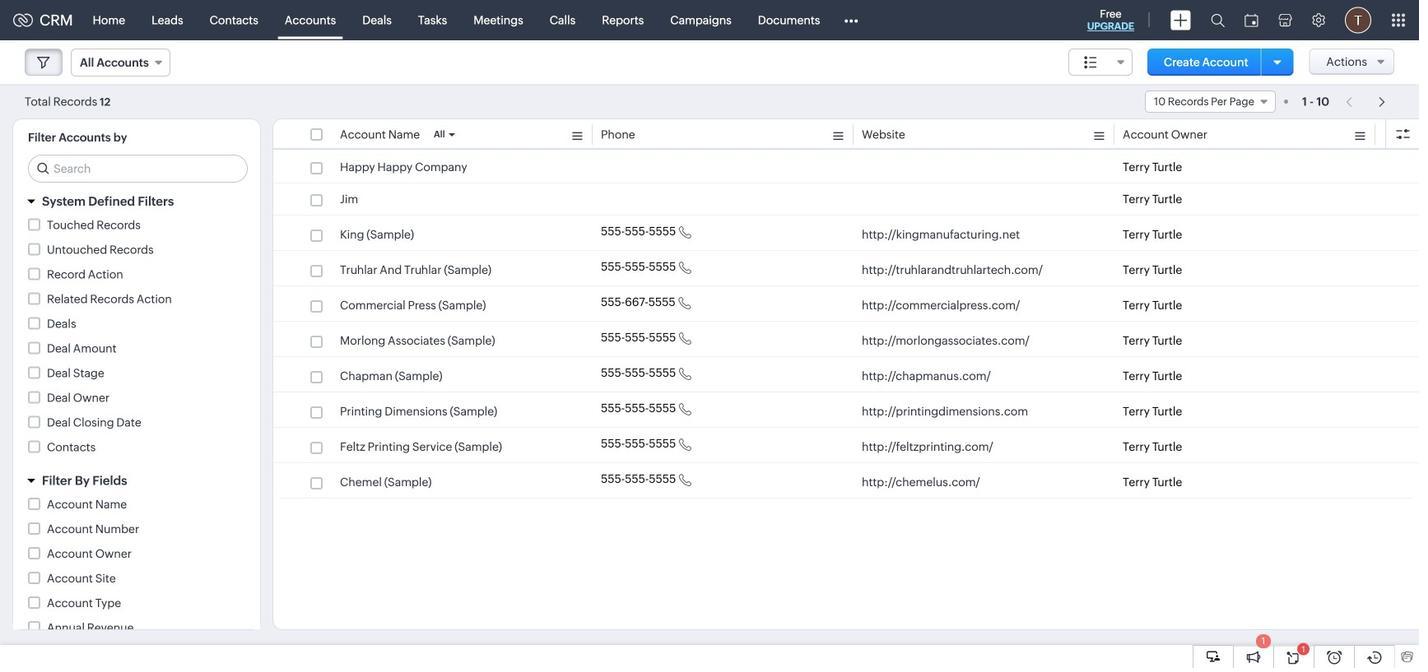 Task type: describe. For each thing, give the bounding box(es) containing it.
none field size
[[1068, 49, 1133, 76]]

create menu element
[[1161, 0, 1201, 40]]

size image
[[1084, 55, 1097, 70]]

create menu image
[[1170, 10, 1191, 30]]

search image
[[1211, 13, 1225, 27]]

Search text field
[[29, 156, 247, 182]]



Task type: locate. For each thing, give the bounding box(es) containing it.
None field
[[71, 49, 170, 77], [1068, 49, 1133, 76], [1145, 91, 1276, 113], [71, 49, 170, 77], [1145, 91, 1276, 113]]

row group
[[273, 151, 1419, 499]]

profile element
[[1335, 0, 1381, 40]]

profile image
[[1345, 7, 1371, 33]]

search element
[[1201, 0, 1235, 40]]

Other Modules field
[[833, 7, 869, 33]]

calendar image
[[1245, 14, 1259, 27]]

logo image
[[13, 14, 33, 27]]



Task type: vqa. For each thing, say whether or not it's contained in the screenshot.
SIZE field
yes



